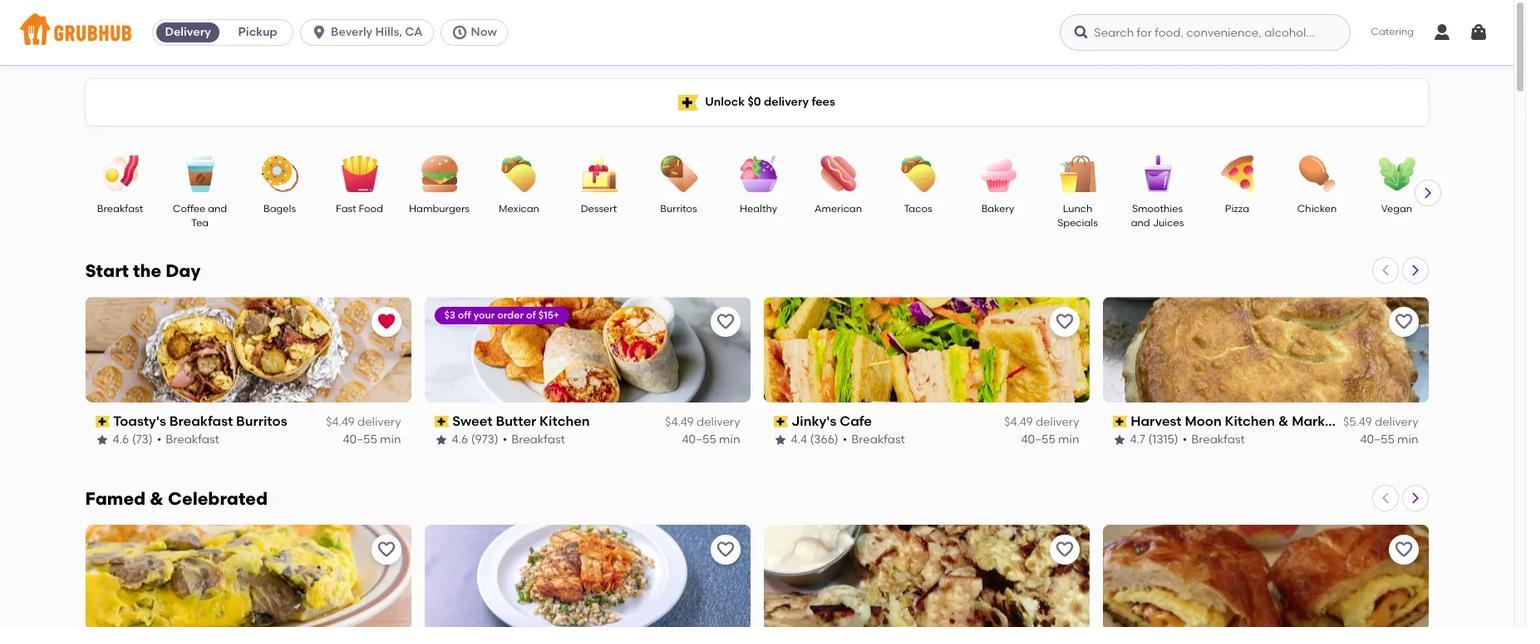 Task type: locate. For each thing, give the bounding box(es) containing it.
0 horizontal spatial save this restaurant image
[[376, 540, 396, 560]]

subscription pass image
[[774, 416, 789, 428]]

and for coffee and tea
[[208, 203, 227, 215]]

0 vertical spatial &
[[1279, 413, 1289, 429]]

$0
[[748, 95, 761, 109]]

subscription pass image for harvest moon kitchen & marketplace
[[1113, 416, 1128, 428]]

1 • breakfast from the left
[[157, 432, 219, 446]]

40–55 min for harvest moon kitchen & marketplace
[[1361, 432, 1419, 446]]

1 horizontal spatial subscription pass image
[[435, 416, 449, 428]]

fast food image
[[331, 156, 389, 192]]

40–55 for sweet butter kitchen
[[682, 432, 717, 446]]

4 40–55 min from the left
[[1361, 432, 1419, 446]]

smoothies and juices
[[1132, 203, 1184, 229]]

0 horizontal spatial 4.6
[[113, 432, 129, 446]]

• right (973) at the bottom left
[[503, 432, 507, 446]]

catering
[[1372, 26, 1415, 38]]

saved restaurant button
[[371, 307, 401, 337]]

breakfast
[[97, 203, 143, 215], [169, 413, 233, 429], [166, 432, 219, 446], [512, 432, 565, 446], [852, 432, 905, 446], [1192, 432, 1246, 446]]

star icon image left 4.6 (73)
[[95, 433, 109, 446]]

1 vertical spatial &
[[150, 488, 164, 509]]

$4.49 for kitchen
[[666, 415, 694, 429]]

american
[[815, 203, 862, 215]]

caret left icon image for start the day
[[1379, 264, 1393, 277]]

save this restaurant button for 'the farm of beverly hills logo' at the bottom of the page
[[711, 535, 741, 565]]

svg image inside beverly hills, ca "button"
[[311, 24, 328, 41]]

breakfast down cafe
[[852, 432, 905, 446]]

toasty's breakfast burritos logo image
[[85, 297, 411, 402]]

• right the (366)
[[843, 432, 848, 446]]

breakfast down moon
[[1192, 432, 1246, 446]]

2 40–55 from the left
[[682, 432, 717, 446]]

4 • from the left
[[1183, 432, 1188, 446]]

kitchen right moon
[[1225, 413, 1276, 429]]

caret left icon image
[[1379, 264, 1393, 277], [1379, 491, 1393, 505]]

pickup button
[[223, 19, 293, 46]]

1 vertical spatial caret left icon image
[[1379, 491, 1393, 505]]

• breakfast for butter
[[503, 432, 565, 446]]

• right '(73)'
[[157, 432, 161, 446]]

2 • from the left
[[503, 432, 507, 446]]

caret right icon image
[[1422, 186, 1435, 200], [1409, 264, 1422, 277], [1409, 491, 1422, 505]]

celebrated
[[168, 488, 268, 509]]

1 $4.49 from the left
[[326, 415, 355, 429]]

1 horizontal spatial and
[[1132, 217, 1151, 229]]

star icon image for toasty's breakfast burritos
[[95, 433, 109, 446]]

&
[[1279, 413, 1289, 429], [150, 488, 164, 509]]

1 40–55 from the left
[[343, 432, 377, 446]]

• breakfast
[[157, 432, 219, 446], [503, 432, 565, 446], [843, 432, 905, 446], [1183, 432, 1246, 446]]

& left marketplace
[[1279, 413, 1289, 429]]

bakery
[[982, 203, 1015, 215]]

star icon image left 4.7
[[1113, 433, 1126, 446]]

save this restaurant button for factor's famous deli logo
[[1050, 535, 1080, 565]]

1 horizontal spatial save this restaurant image
[[716, 540, 736, 560]]

2 • breakfast from the left
[[503, 432, 565, 446]]

coffee and tea image
[[171, 156, 229, 192]]

1 star icon image from the left
[[95, 433, 109, 446]]

lunch specials image
[[1049, 156, 1107, 192]]

now
[[471, 25, 497, 39]]

chicken image
[[1289, 156, 1347, 192]]

1 vertical spatial caret right icon image
[[1409, 264, 1422, 277]]

fees
[[812, 95, 836, 109]]

Search for food, convenience, alcohol... search field
[[1061, 14, 1352, 51]]

breakfast right the 'toasty's'
[[169, 413, 233, 429]]

3 40–55 min from the left
[[1022, 432, 1080, 446]]

ca
[[405, 25, 423, 39]]

delivery
[[764, 95, 809, 109], [358, 415, 401, 429], [697, 415, 741, 429], [1036, 415, 1080, 429], [1375, 415, 1419, 429]]

smoothies and juices image
[[1129, 156, 1187, 192]]

bagels image
[[251, 156, 309, 192]]

3 40–55 from the left
[[1022, 432, 1056, 446]]

save this restaurant image for the jinky's cafe logo's save this restaurant button
[[1055, 312, 1075, 332]]

(366)
[[810, 432, 839, 446]]

• breakfast down sweet butter kitchen
[[503, 432, 565, 446]]

4.6 down sweet
[[452, 432, 468, 446]]

toasty's breakfast burritos
[[113, 413, 287, 429]]

4.6 (73)
[[113, 432, 153, 446]]

famed
[[85, 488, 146, 509]]

• for butter
[[503, 432, 507, 446]]

4 star icon image from the left
[[1113, 433, 1126, 446]]

0 vertical spatial and
[[208, 203, 227, 215]]

$4.49 delivery
[[326, 415, 401, 429], [666, 415, 741, 429], [1005, 415, 1080, 429]]

3 • breakfast from the left
[[843, 432, 905, 446]]

3 min from the left
[[1059, 432, 1080, 446]]

and inside smoothies and juices
[[1132, 217, 1151, 229]]

save this restaurant image
[[1055, 312, 1075, 332], [376, 540, 396, 560], [716, 540, 736, 560]]

1 horizontal spatial 4.6
[[452, 432, 468, 446]]

svg image
[[451, 24, 468, 41]]

coffee and tea
[[173, 203, 227, 229]]

pizza image
[[1209, 156, 1267, 192]]

• breakfast for moon
[[1183, 432, 1246, 446]]

fast food
[[336, 203, 383, 215]]

star icon image left 4.6 (973)
[[435, 433, 448, 446]]

4 • breakfast from the left
[[1183, 432, 1246, 446]]

star icon image
[[95, 433, 109, 446], [435, 433, 448, 446], [774, 433, 787, 446], [1113, 433, 1126, 446]]

1 min from the left
[[380, 432, 401, 446]]

and up tea
[[208, 203, 227, 215]]

• for moon
[[1183, 432, 1188, 446]]

vegan image
[[1368, 156, 1427, 192]]

kitchen
[[540, 413, 590, 429], [1225, 413, 1276, 429]]

40–55 for harvest moon kitchen & marketplace
[[1361, 432, 1395, 446]]

•
[[157, 432, 161, 446], [503, 432, 507, 446], [843, 432, 848, 446], [1183, 432, 1188, 446]]

butter
[[496, 413, 537, 429]]

40–55 min for toasty's breakfast burritos
[[343, 432, 401, 446]]

4.6 left '(73)'
[[113, 432, 129, 446]]

1 horizontal spatial burritos
[[661, 203, 697, 215]]

2 horizontal spatial save this restaurant image
[[1055, 312, 1075, 332]]

bakery image
[[969, 156, 1027, 192]]

subscription pass image left sweet
[[435, 416, 449, 428]]

save this restaurant image for toast bakery cafe logo
[[1394, 540, 1414, 560]]

hamburgers image
[[410, 156, 469, 192]]

2 40–55 min from the left
[[682, 432, 741, 446]]

breakfast for jinky's cafe
[[852, 432, 905, 446]]

2 vertical spatial caret right icon image
[[1409, 491, 1422, 505]]

subscription pass image left the 'toasty's'
[[95, 416, 110, 428]]

$15+
[[539, 309, 560, 321]]

caret left icon image down vegan
[[1379, 264, 1393, 277]]

grubhub plus flag logo image
[[679, 94, 699, 110]]

star icon image for harvest moon kitchen & marketplace
[[1113, 433, 1126, 446]]

breakfast down sweet butter kitchen
[[512, 432, 565, 446]]

1 vertical spatial and
[[1132, 217, 1151, 229]]

40–55 min
[[343, 432, 401, 446], [682, 432, 741, 446], [1022, 432, 1080, 446], [1361, 432, 1419, 446]]

1 horizontal spatial $4.49
[[666, 415, 694, 429]]

1 caret left icon image from the top
[[1379, 264, 1393, 277]]

breakfast down the toasty's breakfast burritos on the bottom of page
[[166, 432, 219, 446]]

and for smoothies and juices
[[1132, 217, 1151, 229]]

subscription pass image left harvest
[[1113, 416, 1128, 428]]

burritos
[[661, 203, 697, 215], [236, 413, 287, 429]]

0 horizontal spatial and
[[208, 203, 227, 215]]

hills,
[[375, 25, 402, 39]]

• breakfast down the toasty's breakfast burritos on the bottom of page
[[157, 432, 219, 446]]

• right (1315) in the bottom right of the page
[[1183, 432, 1188, 446]]

0 vertical spatial burritos
[[661, 203, 697, 215]]

3 star icon image from the left
[[774, 433, 787, 446]]

catering button
[[1360, 14, 1426, 51]]

sweet butter kitchen logo image
[[425, 297, 751, 402]]

burritos down burritos image at top
[[661, 203, 697, 215]]

delivery for harvest moon kitchen & marketplace
[[1375, 415, 1419, 429]]

and inside the coffee and tea
[[208, 203, 227, 215]]

40–55
[[343, 432, 377, 446], [682, 432, 717, 446], [1022, 432, 1056, 446], [1361, 432, 1395, 446]]

toasty's
[[113, 413, 166, 429]]

2 subscription pass image from the left
[[435, 416, 449, 428]]

subscription pass image
[[95, 416, 110, 428], [435, 416, 449, 428], [1113, 416, 1128, 428]]

1 • from the left
[[157, 432, 161, 446]]

caret right icon image for celebrated
[[1409, 491, 1422, 505]]

2 $4.49 from the left
[[666, 415, 694, 429]]

min
[[380, 432, 401, 446], [719, 432, 741, 446], [1059, 432, 1080, 446], [1398, 432, 1419, 446]]

3 subscription pass image from the left
[[1113, 416, 1128, 428]]

• breakfast down moon
[[1183, 432, 1246, 446]]

save this restaurant button for harvest moon kitchen & marketplace logo
[[1389, 307, 1419, 337]]

and
[[208, 203, 227, 215], [1132, 217, 1151, 229]]

4 min from the left
[[1398, 432, 1419, 446]]

1 kitchen from the left
[[540, 413, 590, 429]]

dessert image
[[570, 156, 628, 192]]

3 $4.49 delivery from the left
[[1005, 415, 1080, 429]]

harvest moon kitchen & marketplace logo image
[[1103, 297, 1429, 402]]

burritos down toasty's breakfast burritos logo
[[236, 413, 287, 429]]

2 horizontal spatial $4.49 delivery
[[1005, 415, 1080, 429]]

smoothies
[[1133, 203, 1183, 215]]

$4.49
[[326, 415, 355, 429], [666, 415, 694, 429], [1005, 415, 1033, 429]]

0 horizontal spatial subscription pass image
[[95, 416, 110, 428]]

4.7
[[1131, 432, 1146, 446]]

2 min from the left
[[719, 432, 741, 446]]

save this restaurant image for save this restaurant button related to canter's deli logo
[[376, 540, 396, 560]]

main navigation navigation
[[0, 0, 1514, 65]]

save this restaurant button
[[711, 307, 741, 337], [1050, 307, 1080, 337], [1389, 307, 1419, 337], [371, 535, 401, 565], [711, 535, 741, 565], [1050, 535, 1080, 565], [1389, 535, 1419, 565]]

2 caret left icon image from the top
[[1379, 491, 1393, 505]]

1 horizontal spatial $4.49 delivery
[[666, 415, 741, 429]]

1 $4.49 delivery from the left
[[326, 415, 401, 429]]

specials
[[1058, 217, 1098, 229]]

breakfast down 'breakfast' image
[[97, 203, 143, 215]]

1 subscription pass image from the left
[[95, 416, 110, 428]]

of
[[526, 309, 536, 321]]

2 4.6 from the left
[[452, 432, 468, 446]]

save this restaurant button for the jinky's cafe logo
[[1050, 307, 1080, 337]]

• breakfast down cafe
[[843, 432, 905, 446]]

$5.49 delivery
[[1344, 415, 1419, 429]]

4.6
[[113, 432, 129, 446], [452, 432, 468, 446]]

0 horizontal spatial kitchen
[[540, 413, 590, 429]]

lunch
[[1063, 203, 1093, 215]]

40–55 min for jinky's cafe
[[1022, 432, 1080, 446]]

svg image
[[1433, 22, 1453, 42], [1469, 22, 1489, 42], [311, 24, 328, 41], [1074, 24, 1090, 41]]

chicken
[[1298, 203, 1337, 215]]

4 40–55 from the left
[[1361, 432, 1395, 446]]

1 vertical spatial burritos
[[236, 413, 287, 429]]

caret left icon image down $5.49 delivery
[[1379, 491, 1393, 505]]

0 vertical spatial caret left icon image
[[1379, 264, 1393, 277]]

2 horizontal spatial $4.49
[[1005, 415, 1033, 429]]

order
[[498, 309, 524, 321]]

• breakfast for cafe
[[843, 432, 905, 446]]

1 4.6 from the left
[[113, 432, 129, 446]]

0 horizontal spatial $4.49 delivery
[[326, 415, 401, 429]]

juices
[[1153, 217, 1184, 229]]

3 • from the left
[[843, 432, 848, 446]]

tacos image
[[889, 156, 948, 192]]

save this restaurant image for save this restaurant button related to 'the farm of beverly hills logo' at the bottom of the page
[[716, 540, 736, 560]]

2 star icon image from the left
[[435, 433, 448, 446]]

4.7 (1315)
[[1131, 432, 1179, 446]]

save this restaurant image for factor's famous deli logo
[[1055, 540, 1075, 560]]

min for harvest moon kitchen & marketplace
[[1398, 432, 1419, 446]]

1 horizontal spatial kitchen
[[1225, 413, 1276, 429]]

0 horizontal spatial $4.49
[[326, 415, 355, 429]]

2 $4.49 delivery from the left
[[666, 415, 741, 429]]

& right famed
[[150, 488, 164, 509]]

and down smoothies
[[1132, 217, 1151, 229]]

pizza
[[1226, 203, 1250, 215]]

1 40–55 min from the left
[[343, 432, 401, 446]]

min for toasty's breakfast burritos
[[380, 432, 401, 446]]

kitchen right butter
[[540, 413, 590, 429]]

save this restaurant image
[[716, 312, 736, 332], [1394, 312, 1414, 332], [1055, 540, 1075, 560], [1394, 540, 1414, 560]]

2 kitchen from the left
[[1225, 413, 1276, 429]]

famed & celebrated
[[85, 488, 268, 509]]

star icon image down subscription pass image
[[774, 433, 787, 446]]

min for sweet butter kitchen
[[719, 432, 741, 446]]

2 horizontal spatial subscription pass image
[[1113, 416, 1128, 428]]



Task type: describe. For each thing, give the bounding box(es) containing it.
4.6 for sweet butter kitchen
[[452, 432, 468, 446]]

vegan
[[1382, 203, 1413, 215]]

lunch specials
[[1058, 203, 1098, 229]]

tacos
[[904, 203, 933, 215]]

mexican
[[499, 203, 540, 215]]

star icon image for jinky's cafe
[[774, 433, 787, 446]]

marketplace
[[1292, 413, 1376, 429]]

0 horizontal spatial burritos
[[236, 413, 287, 429]]

caret right icon image for day
[[1409, 264, 1422, 277]]

jinky's
[[792, 413, 837, 429]]

toast bakery cafe logo image
[[1103, 525, 1429, 627]]

now button
[[440, 19, 515, 46]]

40–55 for jinky's cafe
[[1022, 432, 1056, 446]]

save this restaurant button for toast bakery cafe logo
[[1389, 535, 1419, 565]]

jinky's cafe logo image
[[764, 297, 1090, 402]]

$3 off your order of $15+
[[444, 309, 560, 321]]

40–55 min for sweet butter kitchen
[[682, 432, 741, 446]]

off
[[458, 309, 471, 321]]

$3
[[444, 309, 456, 321]]

0 horizontal spatial &
[[150, 488, 164, 509]]

dessert
[[581, 203, 617, 215]]

factor's famous deli logo image
[[764, 525, 1090, 627]]

$5.49
[[1344, 415, 1373, 429]]

saved restaurant image
[[376, 312, 396, 332]]

caret left icon image for famed & celebrated
[[1379, 491, 1393, 505]]

unlock $0 delivery fees
[[705, 95, 836, 109]]

your
[[474, 309, 495, 321]]

breakfast for toasty's breakfast burritos
[[166, 432, 219, 446]]

$4.49 delivery for burritos
[[326, 415, 401, 429]]

• for cafe
[[843, 432, 848, 446]]

min for jinky's cafe
[[1059, 432, 1080, 446]]

fast
[[336, 203, 356, 215]]

cafe
[[840, 413, 872, 429]]

0 vertical spatial caret right icon image
[[1422, 186, 1435, 200]]

bagels
[[264, 203, 296, 215]]

$4.49 for burritos
[[326, 415, 355, 429]]

4.4 (366)
[[791, 432, 839, 446]]

sweet butter kitchen
[[453, 413, 590, 429]]

sweet
[[453, 413, 493, 429]]

harvest moon kitchen & marketplace
[[1131, 413, 1376, 429]]

4.6 (973)
[[452, 432, 499, 446]]

canter's deli logo image
[[85, 525, 411, 627]]

beverly
[[331, 25, 373, 39]]

tea
[[191, 217, 209, 229]]

jinky's cafe
[[792, 413, 872, 429]]

40–55 for toasty's breakfast burritos
[[343, 432, 377, 446]]

healthy
[[740, 203, 778, 215]]

(973)
[[471, 432, 499, 446]]

kitchen for moon
[[1225, 413, 1276, 429]]

delivery
[[165, 25, 211, 39]]

(1315)
[[1149, 432, 1179, 446]]

pickup
[[238, 25, 277, 39]]

healthy image
[[730, 156, 788, 192]]

• breakfast for breakfast
[[157, 432, 219, 446]]

3 $4.49 from the left
[[1005, 415, 1033, 429]]

day
[[166, 260, 201, 281]]

save this restaurant button for canter's deli logo
[[371, 535, 401, 565]]

delivery for toasty's breakfast burritos
[[358, 415, 401, 429]]

kitchen for butter
[[540, 413, 590, 429]]

$4.49 delivery for kitchen
[[666, 415, 741, 429]]

unlock
[[705, 95, 745, 109]]

the
[[133, 260, 161, 281]]

(73)
[[132, 432, 153, 446]]

beverly hills, ca
[[331, 25, 423, 39]]

breakfast for sweet butter kitchen
[[512, 432, 565, 446]]

breakfast image
[[91, 156, 149, 192]]

the farm of beverly hills logo image
[[425, 525, 751, 627]]

coffee
[[173, 203, 206, 215]]

food
[[359, 203, 383, 215]]

burritos image
[[650, 156, 708, 192]]

save this restaurant image for harvest moon kitchen & marketplace logo
[[1394, 312, 1414, 332]]

moon
[[1185, 413, 1222, 429]]

star icon image for sweet butter kitchen
[[435, 433, 448, 446]]

4.4
[[791, 432, 807, 446]]

harvest
[[1131, 413, 1182, 429]]

delivery button
[[153, 19, 223, 46]]

hamburgers
[[409, 203, 470, 215]]

mexican image
[[490, 156, 548, 192]]

start
[[85, 260, 129, 281]]

delivery for jinky's cafe
[[1036, 415, 1080, 429]]

start the day
[[85, 260, 201, 281]]

beverly hills, ca button
[[300, 19, 440, 46]]

breakfast for harvest moon kitchen & marketplace
[[1192, 432, 1246, 446]]

1 horizontal spatial &
[[1279, 413, 1289, 429]]

american image
[[810, 156, 868, 192]]

subscription pass image for toasty's breakfast burritos
[[95, 416, 110, 428]]

4.6 for toasty's breakfast burritos
[[113, 432, 129, 446]]

• for breakfast
[[157, 432, 161, 446]]

delivery for sweet butter kitchen
[[697, 415, 741, 429]]

subscription pass image for sweet butter kitchen
[[435, 416, 449, 428]]



Task type: vqa. For each thing, say whether or not it's contained in the screenshot.
leftmost The Personal
no



